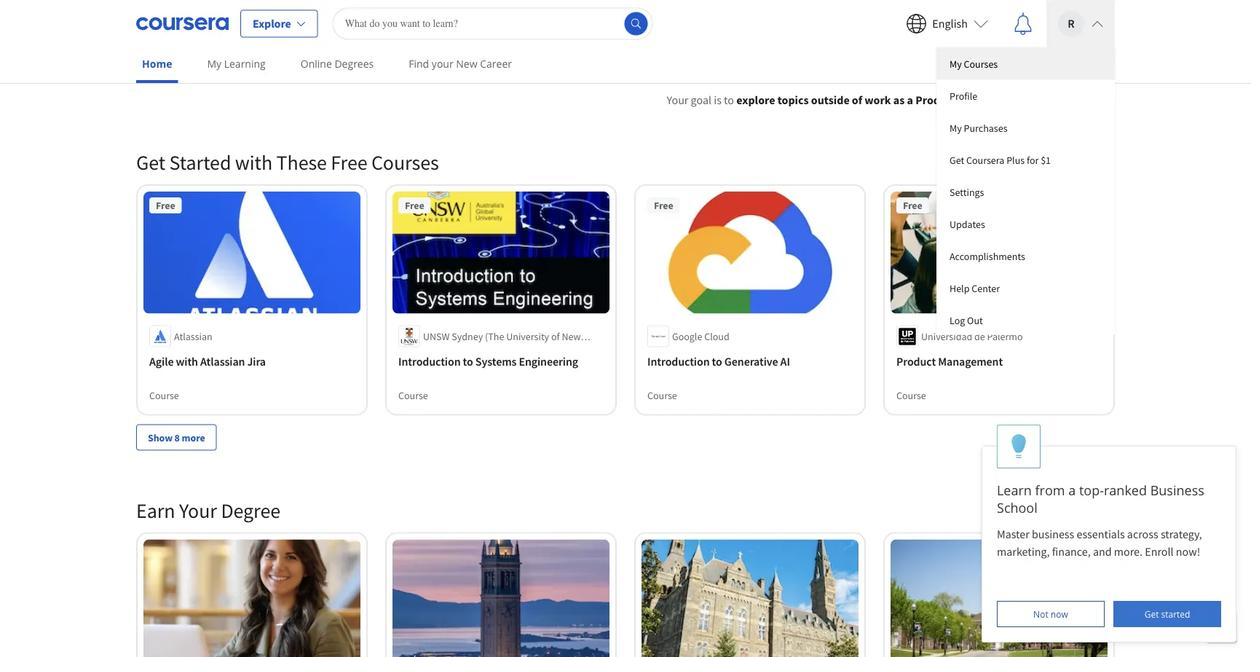Task type: describe. For each thing, give the bounding box(es) containing it.
introduction to systems engineering link
[[399, 353, 604, 371]]

free for introduction to generative ai
[[654, 199, 674, 212]]

explore
[[737, 93, 776, 107]]

free for introduction to systems engineering
[[405, 199, 424, 212]]

universidad de palermo
[[922, 330, 1023, 343]]

master
[[997, 527, 1030, 541]]

universidad
[[922, 330, 973, 343]]

my courses
[[950, 57, 998, 70]]

accomplishments link
[[937, 240, 1116, 272]]

earn your degree collection element
[[128, 474, 1124, 657]]

help center
[[950, 282, 1001, 295]]

marketing,
[[997, 544, 1050, 559]]

wales)
[[451, 344, 479, 357]]

for
[[1027, 153, 1039, 166]]

settings link
[[937, 176, 1116, 208]]

sydney
[[452, 330, 483, 343]]

started
[[1162, 608, 1191, 620]]

1 vertical spatial your
[[179, 498, 217, 523]]

cloud
[[705, 330, 730, 343]]

introduction for introduction to systems engineering
[[399, 355, 461, 369]]

your
[[432, 57, 454, 71]]

0 vertical spatial product
[[916, 93, 957, 107]]

management
[[939, 355, 1003, 369]]

course for introduction to systems engineering
[[399, 389, 428, 402]]

profile link
[[937, 80, 1116, 112]]

to for introduction to systems engineering
[[463, 355, 473, 369]]

r
[[1068, 16, 1075, 31]]

get started with these free courses
[[136, 150, 439, 175]]

lightbulb tip image
[[1012, 434, 1027, 459]]

my purchases link
[[937, 112, 1116, 144]]

purchases
[[964, 121, 1008, 134]]

free for product management
[[904, 199, 923, 212]]

online
[[301, 57, 332, 71]]

smile image
[[901, 227, 919, 244]]

top-
[[1080, 481, 1105, 499]]

not now button
[[997, 601, 1105, 627]]

2 horizontal spatial to
[[724, 93, 734, 107]]

agile with atlassian jira
[[149, 355, 266, 369]]

accomplishments
[[950, 250, 1026, 263]]

english
[[933, 16, 968, 31]]

repeat image
[[901, 200, 919, 218]]

learn from a top-ranked business school
[[997, 481, 1205, 517]]

0 vertical spatial your
[[667, 93, 689, 107]]

a inside learn from a top-ranked business school
[[1069, 481, 1076, 499]]

topics
[[778, 93, 809, 107]]

enroll
[[1146, 544, 1174, 559]]

outside
[[812, 93, 850, 107]]

my learning link
[[201, 47, 272, 80]]

show 8 more
[[148, 431, 205, 444]]

alice element
[[982, 425, 1237, 643]]

finance,
[[1053, 544, 1091, 559]]

learning
[[224, 57, 266, 71]]

introduction to generative ai link
[[648, 353, 853, 371]]

r button
[[1047, 0, 1116, 47]]

show
[[148, 431, 173, 444]]

learn
[[997, 481, 1032, 499]]

explore
[[253, 16, 291, 31]]

get for get started
[[1145, 608, 1160, 620]]

product management link
[[897, 353, 1102, 371]]

agile with atlassian jira link
[[149, 353, 355, 371]]

plus
[[1007, 153, 1025, 166]]

0 vertical spatial atlassian
[[174, 330, 213, 343]]

online degrees link
[[295, 47, 380, 80]]

help
[[950, 282, 970, 295]]

earn your degree
[[136, 498, 280, 523]]

engineering
[[519, 355, 579, 369]]

business
[[1032, 527, 1075, 541]]

8
[[175, 431, 180, 444]]

strategy,
[[1161, 527, 1203, 541]]

new inside unsw sydney (the university of new south wales)
[[562, 330, 581, 343]]

course for introduction to generative ai
[[648, 389, 677, 402]]

updates
[[950, 217, 986, 231]]

your goal is to explore topics outside of work as a product manager
[[667, 93, 1004, 107]]

online degrees
[[301, 57, 374, 71]]

more
[[182, 431, 205, 444]]

settings
[[950, 185, 985, 199]]

show 8 more button
[[136, 425, 217, 451]]

coursera
[[967, 153, 1005, 166]]

english button
[[895, 0, 1000, 47]]

unsw sydney (the university of new south wales)
[[423, 330, 581, 357]]

get started
[[1145, 608, 1191, 620]]

get coursera plus for $1
[[950, 153, 1051, 166]]

across
[[1128, 527, 1159, 541]]

ai
[[781, 355, 790, 369]]

google
[[673, 330, 703, 343]]

home link
[[136, 47, 178, 83]]

work
[[865, 93, 892, 107]]

r menu
[[937, 48, 1116, 335]]

profile
[[950, 89, 978, 102]]

my courses link
[[937, 48, 1116, 80]]

out
[[968, 314, 983, 327]]

career
[[480, 57, 512, 71]]

is
[[714, 93, 722, 107]]



Task type: vqa. For each thing, say whether or not it's contained in the screenshot.
the left THE
no



Task type: locate. For each thing, give the bounding box(es) containing it.
my for my purchases
[[950, 121, 962, 134]]

0 horizontal spatial to
[[463, 355, 473, 369]]

course down google
[[648, 389, 677, 402]]

to for introduction to generative ai
[[712, 355, 723, 369]]

0 vertical spatial courses
[[964, 57, 998, 70]]

a left the top-
[[1069, 481, 1076, 499]]

school
[[997, 499, 1038, 517]]

coursera image
[[136, 12, 229, 35]]

degree
[[221, 498, 280, 523]]

find your new career
[[409, 57, 512, 71]]

south
[[423, 344, 449, 357]]

1 vertical spatial atlassian
[[200, 355, 245, 369]]

of up engineering
[[552, 330, 560, 343]]

0 vertical spatial with
[[235, 150, 273, 175]]

0 horizontal spatial a
[[908, 93, 914, 107]]

course for agile with atlassian jira
[[149, 389, 179, 402]]

course for product management
[[897, 389, 927, 402]]

1 vertical spatial of
[[552, 330, 560, 343]]

unsw
[[423, 330, 450, 343]]

What do you want to learn? text field
[[333, 8, 653, 40]]

get inside get started with these free courses collection element
[[136, 150, 165, 175]]

from
[[1036, 481, 1066, 499]]

3 course from the left
[[648, 389, 677, 402]]

your right the earn
[[179, 498, 217, 523]]

with
[[235, 150, 273, 175], [176, 355, 198, 369]]

free
[[331, 150, 368, 175], [156, 199, 175, 212], [405, 199, 424, 212], [654, 199, 674, 212], [904, 199, 923, 212]]

get coursera plus for $1 link
[[937, 144, 1116, 176]]

2 horizontal spatial get
[[1145, 608, 1160, 620]]

0 horizontal spatial new
[[456, 57, 478, 71]]

my purchases
[[950, 121, 1008, 134]]

0 vertical spatial new
[[456, 57, 478, 71]]

1 vertical spatial a
[[1069, 481, 1076, 499]]

0 vertical spatial of
[[852, 93, 863, 107]]

None search field
[[333, 8, 653, 40]]

google cloud
[[673, 330, 730, 343]]

university
[[507, 330, 550, 343]]

main content
[[0, 74, 1252, 657]]

systems
[[476, 355, 517, 369]]

product management
[[897, 355, 1003, 369]]

2 course from the left
[[399, 389, 428, 402]]

to right is
[[724, 93, 734, 107]]

not
[[1034, 608, 1049, 620]]

get inside get started link
[[1145, 608, 1160, 620]]

course down south
[[399, 389, 428, 402]]

1 horizontal spatial your
[[667, 93, 689, 107]]

introduction
[[399, 355, 461, 369], [648, 355, 710, 369]]

1 horizontal spatial courses
[[964, 57, 998, 70]]

atlassian up agile with atlassian jira
[[174, 330, 213, 343]]

$1
[[1041, 153, 1051, 166]]

0 horizontal spatial of
[[552, 330, 560, 343]]

0 vertical spatial a
[[908, 93, 914, 107]]

home
[[142, 57, 172, 71]]

of left the work
[[852, 93, 863, 107]]

my up profile
[[950, 57, 962, 70]]

2 introduction from the left
[[648, 355, 710, 369]]

get
[[136, 150, 165, 175], [950, 153, 965, 166], [1145, 608, 1160, 620]]

my learning
[[207, 57, 266, 71]]

your
[[667, 93, 689, 107], [179, 498, 217, 523]]

line chart image
[[901, 174, 919, 192]]

ranked
[[1105, 481, 1148, 499]]

1 horizontal spatial get
[[950, 153, 965, 166]]

main content containing get started with these free courses
[[0, 74, 1252, 657]]

your left the goal
[[667, 93, 689, 107]]

1 horizontal spatial new
[[562, 330, 581, 343]]

new right your
[[456, 57, 478, 71]]

1 horizontal spatial with
[[235, 150, 273, 175]]

get started link
[[1114, 601, 1222, 627]]

with right agile
[[176, 355, 198, 369]]

atlassian inside agile with atlassian jira link
[[200, 355, 245, 369]]

not now
[[1034, 608, 1069, 620]]

with left these
[[235, 150, 273, 175]]

and
[[1094, 544, 1112, 559]]

jira
[[247, 355, 266, 369]]

4 course from the left
[[897, 389, 927, 402]]

0 horizontal spatial courses
[[372, 150, 439, 175]]

1 vertical spatial courses
[[372, 150, 439, 175]]

courses inside r menu
[[964, 57, 998, 70]]

log
[[950, 314, 966, 327]]

product down universidad
[[897, 355, 936, 369]]

get for get coursera plus for $1
[[950, 153, 965, 166]]

course down the 'product management' at the bottom right
[[897, 389, 927, 402]]

of inside unsw sydney (the university of new south wales)
[[552, 330, 560, 343]]

get started with these free courses collection element
[[128, 126, 1124, 474]]

log out button
[[937, 304, 1116, 335]]

log out
[[950, 314, 983, 327]]

1 horizontal spatial a
[[1069, 481, 1076, 499]]

my for my learning
[[207, 57, 222, 71]]

introduction to generative ai
[[648, 355, 790, 369]]

a
[[908, 93, 914, 107], [1069, 481, 1076, 499]]

help center image
[[1214, 619, 1231, 637]]

(the
[[485, 330, 505, 343]]

these
[[277, 150, 327, 175]]

updates link
[[937, 208, 1116, 240]]

business
[[1151, 481, 1205, 499]]

master business essentials across strategy, marketing, finance, and more. enroll now!
[[997, 527, 1205, 559]]

to down "cloud"
[[712, 355, 723, 369]]

earn
[[136, 498, 175, 523]]

de
[[975, 330, 986, 343]]

atlassian
[[174, 330, 213, 343], [200, 355, 245, 369]]

1 horizontal spatial introduction
[[648, 355, 710, 369]]

1 vertical spatial product
[[897, 355, 936, 369]]

now!
[[1177, 544, 1201, 559]]

introduction down unsw at bottom
[[399, 355, 461, 369]]

product inside get started with these free courses collection element
[[897, 355, 936, 369]]

1 introduction from the left
[[399, 355, 461, 369]]

palermo
[[988, 330, 1023, 343]]

introduction for introduction to generative ai
[[648, 355, 710, 369]]

atlassian left jira
[[200, 355, 245, 369]]

1 vertical spatial new
[[562, 330, 581, 343]]

center
[[972, 282, 1001, 295]]

0 horizontal spatial with
[[176, 355, 198, 369]]

my
[[207, 57, 222, 71], [950, 57, 962, 70], [950, 121, 962, 134]]

1 vertical spatial with
[[176, 355, 198, 369]]

explore button
[[240, 10, 318, 38]]

course down agile
[[149, 389, 179, 402]]

find
[[409, 57, 429, 71]]

manager
[[959, 93, 1004, 107]]

a right as
[[908, 93, 914, 107]]

as
[[894, 93, 905, 107]]

0 horizontal spatial get
[[136, 150, 165, 175]]

of
[[852, 93, 863, 107], [552, 330, 560, 343]]

introduction down google
[[648, 355, 710, 369]]

to down "sydney"
[[463, 355, 473, 369]]

help center link
[[937, 272, 1116, 304]]

my for my courses
[[950, 57, 962, 70]]

agile
[[149, 355, 174, 369]]

get inside get coursera plus for $1 link
[[950, 153, 965, 166]]

goal
[[691, 93, 712, 107]]

product right as
[[916, 93, 957, 107]]

course
[[149, 389, 179, 402], [399, 389, 428, 402], [648, 389, 677, 402], [897, 389, 927, 402]]

1 horizontal spatial to
[[712, 355, 723, 369]]

my left learning
[[207, 57, 222, 71]]

new
[[456, 57, 478, 71], [562, 330, 581, 343]]

1 course from the left
[[149, 389, 179, 402]]

new up engineering
[[562, 330, 581, 343]]

essentials
[[1077, 527, 1125, 541]]

introduction inside "link"
[[648, 355, 710, 369]]

free for agile with atlassian jira
[[156, 199, 175, 212]]

1 horizontal spatial of
[[852, 93, 863, 107]]

started
[[169, 150, 231, 175]]

0 horizontal spatial introduction
[[399, 355, 461, 369]]

introduction to systems engineering
[[399, 355, 579, 369]]

my left 'purchases'
[[950, 121, 962, 134]]

0 horizontal spatial your
[[179, 498, 217, 523]]

find your new career link
[[403, 47, 518, 80]]

get for get started with these free courses
[[136, 150, 165, 175]]

to inside "link"
[[712, 355, 723, 369]]



